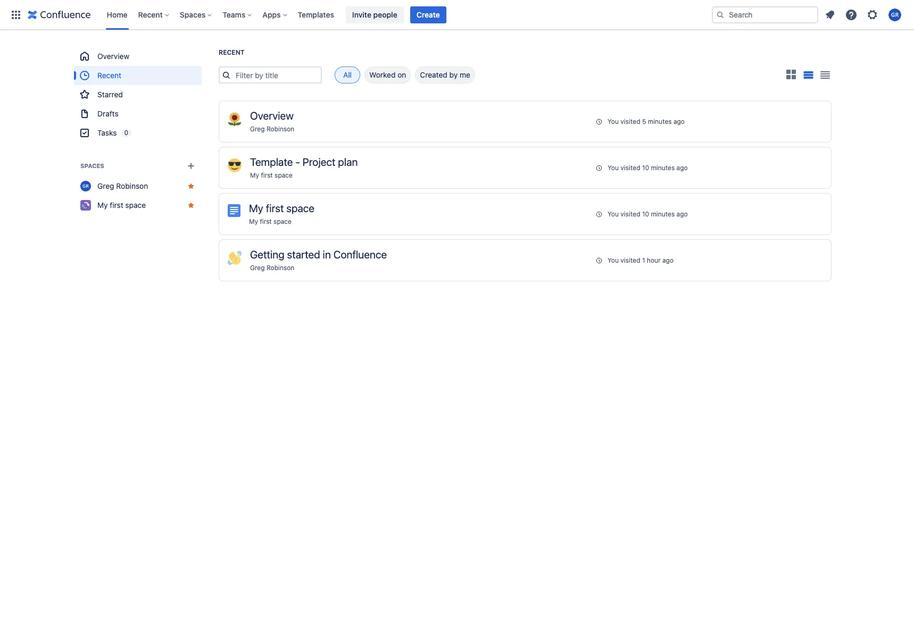 Task type: vqa. For each thing, say whether or not it's contained in the screenshot.
An
no



Task type: describe. For each thing, give the bounding box(es) containing it.
space down greg robinson
[[125, 201, 146, 210]]

template
[[250, 156, 293, 168]]

1 vertical spatial greg robinson link
[[74, 177, 202, 196]]

1 vertical spatial my first space link
[[74, 196, 202, 215]]

appswitcher icon image
[[10, 8, 22, 21]]

5
[[643, 117, 647, 125]]

by
[[450, 70, 458, 79]]

created by me
[[420, 70, 471, 79]]

1 vertical spatial greg
[[97, 182, 114, 191]]

greg robinson link for getting
[[250, 264, 295, 272]]

templates link
[[295, 6, 338, 23]]

in
[[323, 249, 331, 261]]

robinson inside "overview greg robinson"
[[267, 125, 295, 133]]

create link
[[410, 6, 447, 23]]

greg robinson link for overview
[[250, 125, 295, 133]]

recent inside dropdown button
[[138, 10, 163, 19]]

all
[[343, 70, 352, 79]]

all button
[[335, 67, 361, 84]]

:wave: image
[[228, 251, 242, 265]]

your profile and preferences image
[[889, 8, 902, 21]]

recent link
[[74, 66, 202, 85]]

visited for plan
[[621, 164, 641, 172]]

create
[[417, 10, 440, 19]]

recent inside group
[[97, 71, 121, 80]]

my right page icon
[[249, 202, 264, 215]]

overview link
[[74, 47, 202, 66]]

settings icon image
[[867, 8, 880, 21]]

:wave: image
[[228, 251, 242, 265]]

you visited 10 minutes ago for my first space
[[608, 210, 688, 218]]

plan
[[338, 156, 358, 168]]

tab list containing all
[[322, 67, 475, 84]]

you for my
[[608, 210, 619, 218]]

1
[[643, 256, 646, 264]]

0 vertical spatial minutes
[[648, 117, 672, 125]]

unstar this space image for my first space
[[187, 201, 195, 210]]

drafts link
[[74, 104, 202, 124]]

invite people button
[[346, 6, 404, 23]]

tasks
[[97, 128, 117, 137]]

people
[[374, 10, 398, 19]]

cards image
[[786, 68, 798, 81]]

unstar this space image for greg robinson
[[187, 182, 195, 191]]

my up getting
[[249, 218, 258, 226]]

ago for plan
[[677, 164, 688, 172]]

10 for my first space
[[643, 210, 650, 218]]

templates
[[298, 10, 334, 19]]

first right page icon
[[266, 202, 284, 215]]

you visited 1 hour ago
[[608, 256, 674, 264]]

home link
[[104, 6, 131, 23]]

hour
[[648, 256, 661, 264]]

worked
[[370, 70, 396, 79]]

invite people
[[352, 10, 398, 19]]

on
[[398, 70, 407, 79]]

10 for template - project plan
[[643, 164, 650, 172]]

started
[[287, 249, 320, 261]]

minutes for plan
[[652, 164, 675, 172]]

create a space image
[[185, 160, 198, 173]]

0 horizontal spatial spaces
[[80, 162, 104, 169]]

notification icon image
[[824, 8, 837, 21]]

overview for overview
[[97, 52, 130, 61]]

invite
[[352, 10, 372, 19]]

created
[[420, 70, 448, 79]]

my first space my first space
[[249, 202, 315, 226]]



Task type: locate. For each thing, give the bounding box(es) containing it.
space up getting
[[274, 218, 292, 226]]

starred
[[97, 90, 123, 99]]

home
[[107, 10, 128, 19]]

2 vertical spatial recent
[[97, 71, 121, 80]]

2 unstar this space image from the top
[[187, 201, 195, 210]]

template - project plan my first space
[[250, 156, 358, 179]]

first down greg robinson
[[110, 201, 123, 210]]

1 vertical spatial unstar this space image
[[187, 201, 195, 210]]

overview inside "overview greg robinson"
[[250, 110, 294, 122]]

1 you visited 10 minutes ago from the top
[[608, 164, 688, 172]]

robinson up template
[[267, 125, 295, 133]]

getting started in confluence greg robinson
[[250, 249, 387, 272]]

minutes
[[648, 117, 672, 125], [652, 164, 675, 172], [652, 210, 675, 218]]

first down template
[[261, 171, 273, 179]]

first inside my first space link
[[110, 201, 123, 210]]

visited down you visited 5 minutes ago
[[621, 164, 641, 172]]

greg up template
[[250, 125, 265, 133]]

robinson up my first space
[[116, 182, 148, 191]]

2 visited from the top
[[621, 164, 641, 172]]

drafts
[[97, 109, 119, 118]]

2 horizontal spatial recent
[[219, 48, 245, 56]]

you for plan
[[608, 164, 619, 172]]

greg robinson link up my first space
[[74, 177, 202, 196]]

spaces down tasks
[[80, 162, 104, 169]]

spaces inside spaces popup button
[[180, 10, 206, 19]]

overview up the recent link on the left of the page
[[97, 52, 130, 61]]

2 you visited 10 minutes ago from the top
[[608, 210, 688, 218]]

list image
[[804, 72, 814, 79]]

worked on button
[[365, 67, 411, 84]]

group containing overview
[[74, 47, 202, 143]]

teams button
[[220, 6, 256, 23]]

spaces right recent dropdown button
[[180, 10, 206, 19]]

apps
[[263, 10, 281, 19]]

2 you from the top
[[608, 164, 619, 172]]

robinson down getting
[[267, 264, 295, 272]]

help icon image
[[846, 8, 858, 21]]

visited for my
[[621, 210, 641, 218]]

you for confluence
[[608, 256, 619, 264]]

1 unstar this space image from the top
[[187, 182, 195, 191]]

greg down getting
[[250, 264, 265, 272]]

minutes up hour
[[652, 210, 675, 218]]

greg robinson link
[[250, 125, 295, 133], [74, 177, 202, 196], [250, 264, 295, 272]]

my first space link for my
[[249, 218, 292, 226]]

0 vertical spatial unstar this space image
[[187, 182, 195, 191]]

spaces button
[[177, 6, 216, 23]]

0 horizontal spatial overview
[[97, 52, 130, 61]]

robinson
[[267, 125, 295, 133], [116, 182, 148, 191], [267, 264, 295, 272]]

visited for confluence
[[621, 256, 641, 264]]

4 you from the top
[[608, 256, 619, 264]]

minutes down you visited 5 minutes ago
[[652, 164, 675, 172]]

confluence
[[334, 249, 387, 261]]

overview for overview greg robinson
[[250, 110, 294, 122]]

2 vertical spatial greg robinson link
[[250, 264, 295, 272]]

space down template
[[275, 171, 293, 179]]

4 visited from the top
[[621, 256, 641, 264]]

you visited 10 minutes ago
[[608, 164, 688, 172], [608, 210, 688, 218]]

me
[[460, 70, 471, 79]]

0 vertical spatial overview
[[97, 52, 130, 61]]

my down template
[[250, 171, 259, 179]]

2 vertical spatial my first space link
[[249, 218, 292, 226]]

0 horizontal spatial recent
[[97, 71, 121, 80]]

greg inside getting started in confluence greg robinson
[[250, 264, 265, 272]]

-
[[296, 156, 300, 168]]

10
[[643, 164, 650, 172], [643, 210, 650, 218]]

minutes right 5
[[648, 117, 672, 125]]

overview
[[97, 52, 130, 61], [250, 110, 294, 122]]

2 vertical spatial minutes
[[652, 210, 675, 218]]

page image
[[228, 204, 241, 217]]

banner
[[0, 0, 915, 30]]

greg inside "overview greg robinson"
[[250, 125, 265, 133]]

1 vertical spatial recent
[[219, 48, 245, 56]]

first
[[261, 171, 273, 179], [110, 201, 123, 210], [266, 202, 284, 215], [260, 218, 272, 226]]

search image
[[717, 10, 725, 19]]

visited left 5
[[621, 117, 641, 125]]

0 vertical spatial spaces
[[180, 10, 206, 19]]

you visited 10 minutes ago down you visited 5 minutes ago
[[608, 164, 688, 172]]

1 vertical spatial overview
[[250, 110, 294, 122]]

recent
[[138, 10, 163, 19], [219, 48, 245, 56], [97, 71, 121, 80]]

my first space link up getting
[[249, 218, 292, 226]]

starred link
[[74, 85, 202, 104]]

recent up starred
[[97, 71, 121, 80]]

Filter by title field
[[233, 68, 321, 83]]

1 you from the top
[[608, 117, 619, 125]]

greg robinson link up template
[[250, 125, 295, 133]]

my first space link down greg robinson
[[74, 196, 202, 215]]

2 vertical spatial robinson
[[267, 264, 295, 272]]

2 10 from the top
[[643, 210, 650, 218]]

:sunglasses: image
[[228, 159, 242, 173], [228, 159, 242, 173]]

my first space link down template
[[250, 171, 293, 179]]

my inside template - project plan my first space
[[250, 171, 259, 179]]

1 vertical spatial minutes
[[652, 164, 675, 172]]

space down template - project plan my first space
[[287, 202, 315, 215]]

robinson inside getting started in confluence greg robinson
[[267, 264, 295, 272]]

3 visited from the top
[[621, 210, 641, 218]]

overview inside overview "link"
[[97, 52, 130, 61]]

getting
[[250, 249, 285, 261]]

my first space
[[97, 201, 146, 210]]

you
[[608, 117, 619, 125], [608, 164, 619, 172], [608, 210, 619, 218], [608, 256, 619, 264]]

0 vertical spatial greg robinson link
[[250, 125, 295, 133]]

group
[[74, 47, 202, 143]]

10 up the 1
[[643, 210, 650, 218]]

banner containing home
[[0, 0, 915, 30]]

ago
[[674, 117, 685, 125], [677, 164, 688, 172], [677, 210, 688, 218], [663, 256, 674, 264]]

greg up my first space
[[97, 182, 114, 191]]

worked on
[[370, 70, 407, 79]]

my first space link for template
[[250, 171, 293, 179]]

confluence image
[[28, 8, 91, 21], [28, 8, 91, 21]]

10 down you visited 5 minutes ago
[[643, 164, 650, 172]]

Search field
[[713, 6, 819, 23]]

greg
[[250, 125, 265, 133], [97, 182, 114, 191], [250, 264, 265, 272]]

0 vertical spatial my first space link
[[250, 171, 293, 179]]

global element
[[6, 0, 710, 30]]

1 10 from the top
[[643, 164, 650, 172]]

overview greg robinson
[[250, 110, 295, 133]]

recent down teams
[[219, 48, 245, 56]]

0 vertical spatial recent
[[138, 10, 163, 19]]

1 vertical spatial 10
[[643, 210, 650, 218]]

project
[[303, 156, 336, 168]]

spaces
[[180, 10, 206, 19], [80, 162, 104, 169]]

visited up you visited 1 hour ago
[[621, 210, 641, 218]]

:sunflower: image
[[228, 112, 242, 126], [228, 112, 242, 126]]

1 vertical spatial robinson
[[116, 182, 148, 191]]

visited left the 1
[[621, 256, 641, 264]]

minutes for my
[[652, 210, 675, 218]]

unstar this space image
[[187, 182, 195, 191], [187, 201, 195, 210]]

overview down filter by title field
[[250, 110, 294, 122]]

greg robinson
[[97, 182, 148, 191]]

created by me button
[[416, 67, 475, 84]]

compact list image
[[820, 69, 832, 81]]

first inside template - project plan my first space
[[261, 171, 273, 179]]

space
[[275, 171, 293, 179], [125, 201, 146, 210], [287, 202, 315, 215], [274, 218, 292, 226]]

greg robinson link down getting
[[250, 264, 295, 272]]

1 vertical spatial you visited 10 minutes ago
[[608, 210, 688, 218]]

0 vertical spatial robinson
[[267, 125, 295, 133]]

first up getting
[[260, 218, 272, 226]]

teams
[[223, 10, 246, 19]]

recent button
[[135, 6, 174, 23]]

visited
[[621, 117, 641, 125], [621, 164, 641, 172], [621, 210, 641, 218], [621, 256, 641, 264]]

space inside template - project plan my first space
[[275, 171, 293, 179]]

1 horizontal spatial spaces
[[180, 10, 206, 19]]

1 horizontal spatial recent
[[138, 10, 163, 19]]

1 vertical spatial spaces
[[80, 162, 104, 169]]

my down greg robinson
[[97, 201, 108, 210]]

1 horizontal spatial overview
[[250, 110, 294, 122]]

you visited 10 minutes ago up the 1
[[608, 210, 688, 218]]

you visited 5 minutes ago
[[608, 117, 685, 125]]

my
[[250, 171, 259, 179], [97, 201, 108, 210], [249, 202, 264, 215], [249, 218, 258, 226]]

1 visited from the top
[[621, 117, 641, 125]]

2 vertical spatial greg
[[250, 264, 265, 272]]

0
[[124, 129, 128, 137]]

apps button
[[260, 6, 292, 23]]

you visited 10 minutes ago for template - project plan
[[608, 164, 688, 172]]

3 you from the top
[[608, 210, 619, 218]]

0 vertical spatial you visited 10 minutes ago
[[608, 164, 688, 172]]

ago for confluence
[[663, 256, 674, 264]]

0 vertical spatial greg
[[250, 125, 265, 133]]

0 vertical spatial 10
[[643, 164, 650, 172]]

my first space link
[[250, 171, 293, 179], [74, 196, 202, 215], [249, 218, 292, 226]]

recent right home
[[138, 10, 163, 19]]

tab list
[[322, 67, 475, 84]]

ago for my
[[677, 210, 688, 218]]



